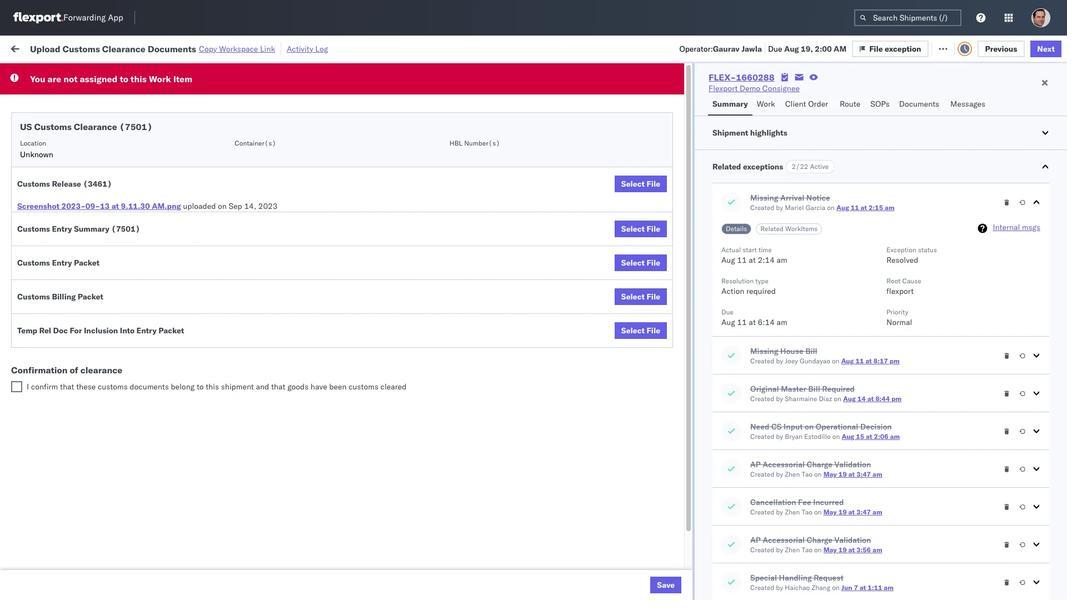 Task type: vqa. For each thing, say whether or not it's contained in the screenshot.
the FLEX-2342352 Button
no



Task type: locate. For each thing, give the bounding box(es) containing it.
0 vertical spatial to
[[120, 73, 128, 84]]

(7501) for customs entry summary (7501)
[[111, 224, 140, 234]]

client
[[435, 91, 453, 99], [785, 99, 806, 109]]

2 vertical spatial clearance
[[86, 233, 122, 243]]

upload for upload customs clearance documents copy workspace link
[[30, 43, 60, 54]]

4 resize handle column header from the left
[[416, 86, 430, 600]]

los for 3rd schedule pickup from los angeles, ca "link" from the bottom of the page
[[105, 209, 117, 219]]

numbers inside container numbers
[[723, 95, 751, 103]]

select file for customs entry summary (7501)
[[621, 224, 660, 234]]

2 schedule pickup from los angeles, ca from the top
[[26, 160, 162, 170]]

3 2130384 from the top
[[671, 576, 705, 586]]

schedule pickup from los angeles, ca button up customs entry summary (7501)
[[26, 208, 162, 220]]

at right 15
[[866, 432, 873, 441]]

1 1889466 from the top
[[671, 258, 705, 268]]

2022 for "upload customs clearance documents" link
[[267, 234, 286, 244]]

schedule delivery appointment link down of
[[26, 379, 137, 391]]

1 vertical spatial may
[[824, 508, 837, 516]]

ceau7522281, up the details
[[723, 209, 780, 219]]

flex-2130384 button
[[629, 476, 707, 491], [629, 476, 707, 491], [629, 500, 707, 516], [629, 500, 707, 516], [629, 573, 707, 589], [629, 573, 707, 589]]

8:44
[[876, 395, 890, 403]]

charge inside ap accessorial charge validation created by zhen tao on may 19 at 3:56 am
[[807, 535, 833, 545]]

0 vertical spatial cst,
[[222, 234, 239, 244]]

validation inside ap accessorial charge validation created by zhen tao on may 19 at 3:56 am
[[835, 535, 871, 545]]

am
[[834, 44, 847, 54], [207, 111, 220, 121], [207, 136, 220, 146], [207, 160, 220, 170], [207, 209, 220, 219], [207, 234, 220, 244]]

ap inside ap accessorial charge validation created by zhen tao on may 19 at 3:56 am
[[750, 535, 761, 545]]

0 vertical spatial 2130384
[[671, 478, 705, 488]]

23, right jan
[[260, 381, 272, 391]]

2 vertical spatial flex-2130384
[[647, 576, 705, 586]]

aug down actual
[[722, 255, 735, 265]]

workitems
[[785, 225, 818, 233]]

cst, for nov
[[222, 234, 239, 244]]

schedule pickup from los angeles, ca link up these
[[26, 355, 162, 366]]

jun
[[842, 584, 852, 592]]

temp rel doc for inclusion into entry packet
[[17, 326, 184, 336]]

from down upload customs clearance documents "button"
[[86, 258, 103, 268]]

2 vertical spatial zimu3048342
[[799, 576, 852, 586]]

on inside ap accessorial charge validation created by zhen tao on may 19 at 3:47 am
[[814, 470, 822, 479]]

0 vertical spatial 2023
[[258, 201, 278, 211]]

from inside schedule pickup from rotterdam, netherlands
[[86, 399, 103, 409]]

by left 'mariel'
[[776, 203, 783, 212]]

0 vertical spatial clearance
[[102, 43, 146, 54]]

2 charge from the top
[[807, 535, 833, 545]]

1 vertical spatial clearance
[[74, 121, 117, 132]]

created up the cancellation
[[750, 470, 774, 479]]

3 1:59 from the top
[[188, 160, 205, 170]]

shipment
[[713, 128, 748, 138]]

clearance down workitem button
[[74, 121, 117, 132]]

confirm for confirm delivery
[[26, 331, 54, 341]]

ceau7522281, hlxu6269489, hlxu8034992 up notice
[[723, 160, 895, 170]]

resize handle column header for workitem
[[168, 86, 182, 600]]

bill inside missing house bill created by joey gundayao on aug 11 at 8:17 pm
[[806, 346, 817, 356]]

schedule inside schedule pickup from rotterdam, netherlands
[[26, 399, 58, 409]]

action
[[1028, 43, 1053, 53], [722, 286, 744, 296]]

4 select file from the top
[[621, 292, 660, 302]]

0 horizontal spatial due
[[722, 308, 734, 316]]

by:
[[40, 68, 51, 78]]

created inside missing house bill created by joey gundayao on aug 11 at 8:17 pm
[[750, 357, 774, 365]]

0 vertical spatial summary
[[713, 99, 748, 109]]

11 left 6:14
[[737, 317, 747, 327]]

2/22
[[792, 162, 808, 171]]

messages
[[951, 99, 986, 109]]

1 hlxu8034992 from the top
[[841, 111, 895, 121]]

from for schedule pickup from los angeles, ca "link" related to ceau7522281, hlxu6269489, hlxu8034992
[[86, 135, 103, 145]]

schedule pickup from rotterdam, netherlands button
[[26, 398, 167, 422]]

1 ceau7522281, hlxu6269489, hlxu8034992 from the top
[[723, 111, 895, 121]]

cleared
[[381, 382, 407, 392]]

1 vertical spatial summary
[[74, 224, 109, 234]]

clearance inside "button"
[[86, 233, 122, 243]]

hlxu6269489, up workitems
[[782, 209, 839, 219]]

1 vertical spatial related
[[761, 225, 784, 233]]

documents right sops button
[[899, 99, 940, 109]]

0 vertical spatial nyku9743990
[[723, 478, 778, 488]]

1 1:59 am cdt, nov 5, 2022 from the top
[[188, 111, 287, 121]]

23,
[[257, 307, 269, 317], [260, 381, 272, 391]]

2 schedule pickup from los angeles, ca button from the top
[[26, 159, 162, 171]]

uetu5238478 right type at the top of the page
[[782, 282, 837, 292]]

1 vertical spatial to
[[197, 382, 204, 392]]

2 vertical spatial work
[[757, 99, 775, 109]]

0 vertical spatial pm
[[207, 307, 219, 317]]

message
[[150, 43, 181, 53]]

4 select file button from the top
[[615, 289, 667, 305]]

pm for 6:00
[[207, 307, 219, 317]]

may 19 at 3:47 am button down incurred
[[824, 508, 883, 516]]

ap up special
[[750, 535, 761, 545]]

cancellation
[[750, 498, 796, 508]]

3 zhen from the top
[[785, 546, 800, 554]]

8 by from the top
[[776, 584, 783, 592]]

schedule pickup from los angeles, ca link down us customs clearance (7501)
[[26, 135, 162, 146]]

am right '1:00'
[[207, 234, 220, 244]]

1 horizontal spatial numbers
[[840, 91, 867, 99]]

mode button
[[353, 88, 418, 100]]

hlxu8034992 down aug 11 at 2:15 am button
[[841, 233, 895, 243]]

confirm inside button
[[26, 307, 54, 317]]

6 test123456 from the top
[[799, 234, 846, 244]]

from up (3461)
[[86, 160, 103, 170]]

5 schedule from the top
[[26, 209, 58, 219]]

clearance for us customs clearance (7501)
[[74, 121, 117, 132]]

3:47 inside cancellation fee incurred created by zhen tao on may 19 at 3:47 am
[[857, 508, 871, 516]]

0 horizontal spatial to
[[120, 73, 128, 84]]

0 vertical spatial zimu3048342
[[799, 478, 852, 488]]

cdt, for 2nd schedule pickup from los angeles, ca "link" from the top of the page
[[222, 160, 240, 170]]

2 created from the top
[[750, 357, 774, 365]]

4 1:59 am cdt, nov 5, 2022 from the top
[[188, 209, 287, 219]]

0 horizontal spatial that
[[60, 382, 74, 392]]

tao
[[802, 470, 813, 479], [802, 508, 813, 516], [802, 546, 813, 554]]

3 gaurav jawla from the top
[[946, 185, 992, 195]]

lhuu7894563, uetu5238478 down 6:14
[[723, 331, 837, 341]]

documents
[[148, 43, 196, 54], [899, 99, 940, 109], [124, 233, 164, 243]]

maeu9408431 up the diaz
[[799, 381, 856, 391]]

1 vertical spatial 2023
[[274, 381, 293, 391]]

2 vertical spatial zhen
[[785, 546, 800, 554]]

2 : from the left
[[258, 69, 260, 77]]

may inside ap accessorial charge validation created by zhen tao on may 19 at 3:47 am
[[824, 470, 837, 479]]

nov
[[242, 111, 256, 121], [242, 136, 256, 146], [242, 160, 256, 170], [242, 209, 256, 219], [241, 234, 256, 244]]

am right 3:56
[[873, 546, 883, 554]]

from for 3rd schedule pickup from los angeles, ca "link" from the bottom of the page
[[86, 209, 103, 219]]

mode
[[359, 91, 376, 99]]

hlxu6269489,
[[782, 111, 839, 121], [782, 136, 839, 146], [782, 160, 839, 170], [782, 185, 839, 195], [782, 209, 839, 219], [782, 233, 839, 243]]

ocean fcl for upload customs clearance documents "button"
[[359, 234, 398, 244]]

2 vertical spatial 19
[[839, 546, 847, 554]]

flex-
[[709, 72, 736, 83], [647, 111, 671, 121], [647, 136, 671, 146], [647, 160, 671, 170], [647, 185, 671, 195], [647, 209, 671, 219], [647, 234, 671, 244], [647, 258, 671, 268], [647, 283, 671, 293], [647, 307, 671, 317], [647, 332, 671, 342], [647, 356, 671, 366], [647, 381, 671, 391], [647, 405, 671, 415], [647, 429, 671, 439], [647, 454, 671, 464], [647, 478, 671, 488], [647, 503, 671, 513], [647, 527, 671, 537], [647, 552, 671, 562], [647, 576, 671, 586]]

bill up the diaz
[[808, 384, 820, 394]]

tao up fee
[[802, 470, 813, 479]]

0 vertical spatial missing
[[750, 193, 779, 203]]

13
[[100, 201, 110, 211]]

clearance for upload customs clearance documents
[[86, 233, 122, 243]]

1 vertical spatial missing
[[750, 346, 779, 356]]

documents inside "button"
[[124, 233, 164, 243]]

2 1889466 from the top
[[671, 283, 705, 293]]

3 hlxu8034992 from the top
[[841, 160, 895, 170]]

flex-1889466
[[647, 258, 705, 268], [647, 283, 705, 293], [647, 307, 705, 317], [647, 332, 705, 342]]

schedule pickup from los angeles, ca button for msdu7304509
[[26, 355, 162, 367]]

1 vertical spatial 2130384
[[671, 503, 705, 513]]

pickup down billing
[[56, 307, 80, 317]]

6 by from the top
[[776, 508, 783, 516]]

file
[[877, 43, 891, 53], [869, 44, 883, 54], [647, 179, 660, 189], [647, 224, 660, 234], [647, 258, 660, 268], [647, 292, 660, 302], [647, 326, 660, 336]]

los up inclusion
[[100, 307, 113, 317]]

0 vertical spatial confirm
[[26, 307, 54, 317]]

1:00 am cst, nov 9, 2022
[[188, 234, 286, 244]]

bill inside original master bill required created by sharmaine diaz on aug 14 at 8:44 pm
[[808, 384, 820, 394]]

at inside ap accessorial charge validation created by zhen tao on may 19 at 3:47 am
[[849, 470, 855, 479]]

test123456 for schedule delivery appointment link associated with first the schedule delivery appointment button from the top of the page
[[799, 111, 846, 121]]

flex-1662119
[[647, 429, 705, 439]]

numbers for container numbers
[[723, 95, 751, 103]]

2 flex-2130384 from the top
[[647, 503, 705, 513]]

schedule down confirmation
[[26, 380, 58, 390]]

flexport. image
[[13, 12, 63, 23]]

3 lhuu7894563, from the top
[[723, 307, 780, 317]]

related up time
[[761, 225, 784, 233]]

4 by from the top
[[776, 432, 783, 441]]

5 by from the top
[[776, 470, 783, 479]]

charge for ap accessorial charge validation created by zhen tao on may 19 at 3:47 am
[[807, 460, 833, 470]]

zhen inside ap accessorial charge validation created by zhen tao on may 19 at 3:47 am
[[785, 470, 800, 479]]

11 inside missing house bill created by joey gundayao on aug 11 at 8:17 pm
[[856, 357, 864, 365]]

Search Work text field
[[693, 40, 814, 56]]

test123456 up active
[[799, 136, 846, 146]]

0 horizontal spatial consignee
[[512, 91, 544, 99]]

-
[[999, 381, 1004, 391], [799, 429, 804, 439], [804, 429, 809, 439], [600, 576, 605, 586]]

0 vertical spatial accessorial
[[763, 460, 805, 470]]

cst, for dec
[[221, 307, 239, 317]]

entry right into
[[137, 326, 157, 336]]

1 horizontal spatial that
[[271, 382, 285, 392]]

2 schedule from the top
[[26, 135, 58, 145]]

you
[[30, 73, 45, 84]]

1 accessorial from the top
[[763, 460, 805, 470]]

jun 7 at 1:11 am button
[[842, 584, 894, 592]]

appointment for 3rd the schedule delivery appointment button from the bottom
[[91, 184, 137, 194]]

root cause flexport
[[887, 277, 921, 296]]

customs release (3461)
[[17, 179, 112, 189]]

1 gaurav jawla from the top
[[946, 111, 992, 121]]

am inside due aug 11 at 6:14 am
[[777, 317, 788, 327]]

select for customs entry summary (7501)
[[621, 224, 645, 234]]

angeles,
[[119, 135, 150, 145], [119, 160, 150, 170], [119, 209, 150, 219], [119, 258, 150, 268], [115, 307, 145, 317], [119, 355, 150, 365]]

container(s)
[[235, 139, 276, 147]]

related inside 'related workitems' button
[[761, 225, 784, 233]]

2 ceau7522281, hlxu6269489, hlxu8034992 from the top
[[723, 136, 895, 146]]

lhuu7894563, uetu5238478
[[723, 258, 837, 268], [723, 282, 837, 292], [723, 307, 837, 317], [723, 331, 837, 341]]

container
[[723, 86, 753, 95]]

2 select file from the top
[[621, 224, 660, 234]]

pickup up customs entry summary (7501)
[[60, 209, 84, 219]]

--
[[799, 429, 809, 439]]

pm right 6:00
[[207, 307, 219, 317]]

6 created from the top
[[750, 508, 774, 516]]

nyku9743990
[[723, 478, 778, 488], [723, 503, 778, 513], [723, 576, 778, 586]]

23, right dec
[[257, 307, 269, 317]]

3 select from the top
[[621, 258, 645, 268]]

1 vertical spatial 23,
[[260, 381, 272, 391]]

1 horizontal spatial due
[[768, 44, 782, 54]]

2:14
[[758, 255, 775, 265]]

validation for ap accessorial charge validation created by zhen tao on may 19 at 3:47 am
[[835, 460, 871, 470]]

select file for customs entry packet
[[621, 258, 660, 268]]

at down start
[[749, 255, 756, 265]]

at inside original master bill required created by sharmaine diaz on aug 14 at 8:44 pm
[[868, 395, 874, 403]]

2 vertical spatial tao
[[802, 546, 813, 554]]

1 vertical spatial flex-2130384
[[647, 503, 705, 513]]

1 vertical spatial zhen
[[785, 508, 800, 516]]

charge inside ap accessorial charge validation created by zhen tao on may 19 at 3:47 am
[[807, 460, 833, 470]]

created inside missing arrival notice created by mariel garcia on aug 11 at 2:15 am
[[750, 203, 774, 212]]

Search Shipments (/) text field
[[854, 9, 962, 26]]

ocean fcl for confirm pickup from los angeles, ca button
[[359, 307, 398, 317]]

tao inside ap accessorial charge validation created by zhen tao on may 19 at 3:56 am
[[802, 546, 813, 554]]

tao up handling
[[802, 546, 813, 554]]

5 gvcu5265864 from the top
[[723, 551, 778, 561]]

0 vertical spatial 19
[[839, 470, 847, 479]]

1 may 19 at 3:47 am button from the top
[[824, 470, 883, 479]]

1 horizontal spatial customs
[[349, 382, 379, 392]]

account
[[569, 576, 598, 586]]

am up "uploaded"
[[207, 160, 220, 170]]

upload for upload customs clearance documents
[[26, 233, 51, 243]]

arrival
[[781, 193, 805, 203]]

pickup for confirm pickup from los angeles, ca link
[[56, 307, 80, 317]]

client name
[[435, 91, 473, 99]]

resize handle column header for client name
[[493, 86, 506, 600]]

0 horizontal spatial numbers
[[723, 95, 751, 103]]

created inside need cs input on operational decision created by bryan estodillo on aug 15 at 2:06 am
[[750, 432, 774, 441]]

2 vertical spatial gaurav jawla
[[946, 185, 992, 195]]

documents inside button
[[899, 99, 940, 109]]

0 vertical spatial entry
[[52, 224, 72, 234]]

1 vertical spatial action
[[722, 286, 744, 296]]

pickup down upload customs clearance documents "button"
[[60, 258, 84, 268]]

1 lhuu7894563, from the top
[[723, 258, 780, 268]]

3 ocean fcl from the top
[[359, 209, 398, 219]]

1 vertical spatial this
[[206, 382, 219, 392]]

0 horizontal spatial customs
[[98, 382, 128, 392]]

5 ceau7522281, from the top
[[723, 209, 780, 219]]

aug inside original master bill required created by sharmaine diaz on aug 14 at 8:44 pm
[[843, 395, 856, 403]]

1 vertical spatial zimu3048342
[[799, 503, 852, 513]]

2 19 from the top
[[839, 508, 847, 516]]

: left no
[[258, 69, 260, 77]]

0 vertical spatial upload
[[30, 43, 60, 54]]

missing inside missing arrival notice created by mariel garcia on aug 11 at 2:15 am
[[750, 193, 779, 203]]

0 vertical spatial 23,
[[257, 307, 269, 317]]

that down confirmation of clearance
[[60, 382, 74, 392]]

in
[[166, 69, 173, 77]]

select for temp rel doc for inclusion into entry packet
[[621, 326, 645, 336]]

angeles, down us customs clearance (7501)
[[119, 135, 150, 145]]

19 down incurred
[[839, 508, 847, 516]]

2 vertical spatial nyku9743990
[[723, 576, 778, 586]]

pm for 10:30
[[212, 381, 224, 391]]

nov for "upload customs clearance documents" link
[[241, 234, 256, 244]]

0 horizontal spatial :
[[80, 69, 83, 77]]

1 vertical spatial gaurav jawla
[[946, 136, 992, 146]]

- right choi
[[999, 381, 1004, 391]]

1 vertical spatial tao
[[802, 508, 813, 516]]

4 schedule pickup from los angeles, ca from the top
[[26, 258, 162, 268]]

file for temp rel doc for inclusion into entry packet
[[647, 326, 660, 336]]

lhuu7894563, up 6:14
[[723, 307, 780, 317]]

missing inside missing house bill created by joey gundayao on aug 11 at 8:17 pm
[[750, 346, 779, 356]]

by inside missing house bill created by joey gundayao on aug 11 at 8:17 pm
[[776, 357, 783, 365]]

tao for ap accessorial charge validation created by zhen tao on may 19 at 3:56 am
[[802, 546, 813, 554]]

schedule delivery appointment up confirm pickup from los angeles, ca link
[[26, 282, 137, 292]]

1 horizontal spatial summary
[[713, 99, 748, 109]]

2 3:47 from the top
[[857, 508, 871, 516]]

1 vertical spatial accessorial
[[763, 535, 805, 545]]

3 cdt, from the top
[[222, 160, 240, 170]]

ceau7522281, up 'related exceptions'
[[723, 136, 780, 146]]

schedule pickup from los angeles, ca link for ceau7522281, hlxu6269489, hlxu8034992
[[26, 135, 162, 146]]

0 vertical spatial action
[[1028, 43, 1053, 53]]

5 schedule pickup from los angeles, ca from the top
[[26, 355, 162, 365]]

2 lhuu7894563, uetu5238478 from the top
[[723, 282, 837, 292]]

2022 for 2nd schedule pickup from los angeles, ca "link" from the top of the page
[[268, 160, 287, 170]]

2 horizontal spatial work
[[757, 99, 775, 109]]

1 vertical spatial (7501)
[[111, 224, 140, 234]]

2022 for confirm pickup from los angeles, ca link
[[271, 307, 291, 317]]

customs down clearance
[[98, 382, 128, 392]]

consignee button
[[506, 88, 612, 100]]

ap inside ap accessorial charge validation created by zhen tao on may 19 at 3:47 am
[[750, 460, 761, 470]]

angeles, up into
[[115, 307, 145, 317]]

created inside ap accessorial charge validation created by zhen tao on may 19 at 3:47 am
[[750, 470, 774, 479]]

0 vertical spatial packet
[[74, 258, 100, 268]]

by left joey
[[776, 357, 783, 365]]

pickup for schedule pickup from los angeles, ca "link" related to ceau7522281, hlxu6269489, hlxu8034992
[[60, 135, 84, 145]]

aug right garcia
[[837, 203, 849, 212]]

1 vertical spatial entry
[[52, 258, 72, 268]]

1 vertical spatial 19
[[839, 508, 847, 516]]

sep
[[229, 201, 242, 211]]

from for msdu7304509's schedule pickup from los angeles, ca "link"
[[86, 355, 103, 365]]

schedule pickup from los angeles, ca for lhuu7894563, uetu5238478
[[26, 258, 162, 268]]

schedule delivery appointment link for 2nd the schedule delivery appointment button from the bottom
[[26, 282, 137, 293]]

container numbers button
[[717, 84, 783, 104]]

1 2130387 from the top
[[671, 381, 705, 391]]

have
[[311, 382, 327, 392]]

ceau7522281, hlxu6269489, hlxu8034992
[[723, 111, 895, 121], [723, 136, 895, 146], [723, 160, 895, 170], [723, 185, 895, 195], [723, 209, 895, 219], [723, 233, 895, 243]]

on inside 'special handling request created by haichao zhang on jun 7 at 1:11 am'
[[832, 584, 840, 592]]

select for customs entry packet
[[621, 258, 645, 268]]

by inside missing arrival notice created by mariel garcia on aug 11 at 2:15 am
[[776, 203, 783, 212]]

0 horizontal spatial action
[[722, 286, 744, 296]]

zhen for ap accessorial charge validation created by zhen tao on may 19 at 3:56 am
[[785, 546, 800, 554]]

los for schedule pickup from los angeles, ca "link" for lhuu7894563, uetu5238478
[[105, 258, 117, 268]]

packet up confirm pickup from los angeles, ca link
[[78, 292, 103, 302]]

at left 6:14
[[749, 317, 756, 327]]

schedule pickup from los angeles, ca button down us customs clearance (7501)
[[26, 135, 162, 147]]

schedule delivery appointment link for 4th the schedule delivery appointment button from the top of the page
[[26, 379, 137, 391]]

1 vertical spatial pm
[[892, 395, 902, 403]]

1 vertical spatial ap
[[750, 535, 761, 545]]

4 hlxu8034992 from the top
[[841, 185, 895, 195]]

1 vertical spatial nyku9743990
[[723, 503, 778, 513]]

None checkbox
[[11, 381, 22, 392]]

clearance down 13
[[86, 233, 122, 243]]

at inside due aug 11 at 6:14 am
[[749, 317, 756, 327]]

9 resize handle column header from the left
[[927, 86, 941, 600]]

1 horizontal spatial work
[[149, 73, 171, 84]]

0 vertical spatial this
[[131, 73, 147, 84]]

1 vertical spatial due
[[722, 308, 734, 316]]

1 flex-1846748 from the top
[[647, 111, 705, 121]]

accessorial inside ap accessorial charge validation created by zhen tao on may 19 at 3:56 am
[[763, 535, 805, 545]]

appointment up us customs clearance (7501)
[[91, 111, 137, 121]]

1:59 am cdt, nov 5, 2022 for 3rd schedule pickup from los angeles, ca "link" from the bottom of the page
[[188, 209, 287, 219]]

exceptions
[[743, 162, 784, 172]]

maeu9408431
[[799, 381, 856, 391], [799, 405, 856, 415], [799, 454, 856, 464], [799, 527, 856, 537], [799, 552, 856, 562]]

aug inside missing house bill created by joey gundayao on aug 11 at 8:17 pm
[[841, 357, 854, 365]]

0 horizontal spatial summary
[[74, 224, 109, 234]]

pm right 10:30
[[212, 381, 224, 391]]

customs right been
[[349, 382, 379, 392]]

1 vertical spatial confirm
[[26, 331, 54, 341]]

tao for ap accessorial charge validation created by zhen tao on may 19 at 3:47 am
[[802, 470, 813, 479]]

on down required
[[834, 395, 842, 403]]

am inside 'special handling request created by haichao zhang on jun 7 at 1:11 am'
[[884, 584, 894, 592]]

pickup for 2nd schedule pickup from los angeles, ca "link" from the top of the page
[[60, 160, 84, 170]]

clearance
[[102, 43, 146, 54], [74, 121, 117, 132], [86, 233, 122, 243]]

schedule pickup from los angeles, ca link for msdu7304509
[[26, 355, 162, 366]]

zhen down fee
[[785, 508, 800, 516]]

hlxu8034992 down the sops
[[841, 111, 895, 121]]

name
[[455, 91, 473, 99]]

on right garcia
[[827, 203, 835, 212]]

packet down upload customs clearance documents "button"
[[74, 258, 100, 268]]

2 gvcu5265864 from the top
[[723, 405, 778, 415]]

0 vertical spatial may 19 at 3:47 am button
[[824, 470, 883, 479]]

action inside resolution type action required
[[722, 286, 744, 296]]

upload up the by:
[[30, 43, 60, 54]]

actual
[[722, 246, 741, 254]]

appointment for 4th the schedule delivery appointment button from the top of the page
[[91, 380, 137, 390]]

schedule delivery appointment link up 2023-
[[26, 184, 137, 195]]

pm inside missing house bill created by joey gundayao on aug 11 at 8:17 pm
[[890, 357, 900, 365]]

flex-1846748 for 2nd schedule pickup from los angeles, ca "link" from the top of the page
[[647, 160, 705, 170]]

0 vertical spatial may
[[824, 470, 837, 479]]

3:47 inside ap accessorial charge validation created by zhen tao on may 19 at 3:47 am
[[857, 470, 871, 479]]

created left 'mariel'
[[750, 203, 774, 212]]

1 vertical spatial may 19 at 3:47 am button
[[824, 508, 883, 516]]

0 vertical spatial (7501)
[[119, 121, 153, 132]]

0 horizontal spatial work
[[122, 43, 141, 53]]

zhen inside ap accessorial charge validation created by zhen tao on may 19 at 3:56 am
[[785, 546, 800, 554]]

due inside due aug 11 at 6:14 am
[[722, 308, 734, 316]]

los inside button
[[100, 307, 113, 317]]

time
[[759, 246, 772, 254]]

on inside ap accessorial charge validation created by zhen tao on may 19 at 3:56 am
[[814, 546, 822, 554]]

activity
[[287, 44, 313, 54]]

schedule delivery appointment up us customs clearance (7501)
[[26, 111, 137, 121]]

upload inside "button"
[[26, 233, 51, 243]]

batch action button
[[987, 40, 1060, 56]]

select for customs billing packet
[[621, 292, 645, 302]]

release
[[52, 179, 81, 189]]

: for snoozed
[[258, 69, 260, 77]]

schedule pickup from los angeles, ca button for lhuu7894563, uetu5238478
[[26, 257, 162, 269]]

1 vertical spatial work
[[149, 73, 171, 84]]

my work
[[11, 40, 61, 56]]

(7501) for us customs clearance (7501)
[[119, 121, 153, 132]]

1 select file button from the top
[[615, 176, 667, 192]]

2 tao from the top
[[802, 508, 813, 516]]

by inside 'special handling request created by haichao zhang on jun 7 at 1:11 am'
[[776, 584, 783, 592]]

work inside button
[[122, 43, 141, 53]]

5 resize handle column header from the left
[[493, 86, 506, 600]]

3 schedule from the top
[[26, 160, 58, 170]]

workitem button
[[7, 88, 171, 100]]

1 vertical spatial validation
[[835, 535, 871, 545]]

zhen inside cancellation fee incurred created by zhen tao on may 19 at 3:47 am
[[785, 508, 800, 516]]

lhuu7894563, uetu5238478 down 2:14
[[723, 282, 837, 292]]

packet for customs entry packet
[[74, 258, 100, 268]]

3 test123456 from the top
[[799, 160, 846, 170]]

zimu3048342
[[799, 478, 852, 488], [799, 503, 852, 513], [799, 576, 852, 586]]

select file button for temp rel doc for inclusion into entry packet
[[615, 322, 667, 339]]

4 test123456 from the top
[[799, 185, 846, 195]]

5 select file from the top
[[621, 326, 660, 336]]

0 vertical spatial related
[[713, 162, 741, 172]]

internal msgs button
[[993, 222, 1041, 233]]

customs inside "button"
[[53, 233, 84, 243]]

2 vertical spatial documents
[[124, 233, 164, 243]]

validation inside ap accessorial charge validation created by zhen tao on may 19 at 3:47 am
[[835, 460, 871, 470]]

23, for 2023
[[260, 381, 272, 391]]

2 vertical spatial packet
[[159, 326, 184, 336]]

need cs input on operational decision created by bryan estodillo on aug 15 at 2:06 am
[[750, 422, 900, 441]]

1 vertical spatial documents
[[899, 99, 940, 109]]

3 maeu9408431 from the top
[[799, 454, 856, 464]]

10 schedule from the top
[[26, 399, 58, 409]]

2 flex-1889466 from the top
[[647, 283, 705, 293]]

0 vertical spatial pm
[[890, 357, 900, 365]]

0 vertical spatial 3:47
[[857, 470, 871, 479]]

1 zhen from the top
[[785, 470, 800, 479]]

accessorial inside ap accessorial charge validation created by zhen tao on may 19 at 3:47 am
[[763, 460, 805, 470]]

cdt, for 3rd schedule pickup from los angeles, ca "link" from the bottom of the page
[[222, 209, 240, 219]]

19 left 3:56
[[839, 546, 847, 554]]

upload up customs entry packet in the top of the page
[[26, 233, 51, 243]]

missing
[[750, 193, 779, 203], [750, 346, 779, 356]]

4 hlxu6269489, from the top
[[782, 185, 839, 195]]

2 fcl from the top
[[384, 160, 398, 170]]

19 inside ap accessorial charge validation created by zhen tao on may 19 at 3:56 am
[[839, 546, 847, 554]]

0 vertical spatial work
[[122, 43, 141, 53]]

2 vertical spatial may
[[824, 546, 837, 554]]

related
[[713, 162, 741, 172], [761, 225, 784, 233]]

confirm inside button
[[26, 331, 54, 341]]

hlxu6269489, down 'client order'
[[782, 111, 839, 121]]

link
[[260, 44, 275, 54]]

pickup inside schedule pickup from rotterdam, netherlands
[[60, 399, 84, 409]]

documents up the in
[[148, 43, 196, 54]]

2 flex-2130387 from the top
[[647, 405, 705, 415]]

2 vertical spatial cst,
[[226, 381, 244, 391]]

1 vertical spatial pm
[[212, 381, 224, 391]]

created down need
[[750, 432, 774, 441]]

accessorial down the cancellation
[[763, 535, 805, 545]]

1 schedule pickup from los angeles, ca from the top
[[26, 135, 162, 145]]

ca inside button
[[147, 307, 158, 317]]

5 created from the top
[[750, 470, 774, 479]]

pickup up release
[[60, 160, 84, 170]]

upload
[[30, 43, 60, 54], [26, 233, 51, 243]]

on up request on the right bottom
[[814, 546, 822, 554]]

may inside ap accessorial charge validation created by zhen tao on may 19 at 3:56 am
[[824, 546, 837, 554]]

2 test123456 from the top
[[799, 136, 846, 146]]

aug inside actual start time aug 11 at 2:14 am
[[722, 255, 735, 265]]

by inside ap accessorial charge validation created by zhen tao on may 19 at 3:56 am
[[776, 546, 783, 554]]

customs up screenshot
[[17, 179, 50, 189]]

from for schedule pickup from los angeles, ca "link" for lhuu7894563, uetu5238478
[[86, 258, 103, 268]]

may 19 at 3:47 am button up incurred
[[824, 470, 883, 479]]

0 vertical spatial flex-2130384
[[647, 478, 705, 488]]

entry up 'customs billing packet' on the left of page
[[52, 258, 72, 268]]

2 resize handle column header from the left
[[299, 86, 312, 600]]

1660288
[[736, 72, 775, 83]]

ca for 3rd schedule pickup from los angeles, ca "link" from the bottom of the page
[[152, 209, 162, 219]]

bill for house
[[806, 346, 817, 356]]

1 horizontal spatial related
[[761, 225, 784, 233]]

due for due aug 19, 2:00 am
[[768, 44, 782, 54]]

summary inside button
[[713, 99, 748, 109]]

1 vertical spatial packet
[[78, 292, 103, 302]]

1 validation from the top
[[835, 460, 871, 470]]

11 inside due aug 11 at 6:14 am
[[737, 317, 747, 327]]

5, down container(s)
[[258, 160, 266, 170]]

ca for msdu7304509's schedule pickup from los angeles, ca "link"
[[152, 355, 162, 365]]

tao inside ap accessorial charge validation created by zhen tao on may 19 at 3:47 am
[[802, 470, 813, 479]]

0 vertical spatial charge
[[807, 460, 833, 470]]

cdt, for schedule delivery appointment link associated with first the schedule delivery appointment button from the top of the page
[[222, 111, 240, 121]]

1 by from the top
[[776, 203, 783, 212]]

at inside need cs input on operational decision created by bryan estodillo on aug 15 at 2:06 am
[[866, 432, 873, 441]]

1 appointment from the top
[[91, 111, 137, 121]]

2 validation from the top
[[835, 535, 871, 545]]

3:47
[[857, 470, 871, 479], [857, 508, 871, 516]]

resize handle column header
[[168, 86, 182, 600], [299, 86, 312, 600], [340, 86, 353, 600], [416, 86, 430, 600], [493, 86, 506, 600], [610, 86, 623, 600], [704, 86, 717, 600], [780, 86, 794, 600], [927, 86, 941, 600], [1004, 86, 1017, 600], [1039, 86, 1052, 600]]

nov for 2nd schedule pickup from los angeles, ca "link" from the top of the page
[[242, 160, 256, 170]]

2 ap from the top
[[750, 535, 761, 545]]

flex-2130387 down flex-1893174
[[647, 381, 705, 391]]

delivery
[[60, 111, 89, 121], [60, 184, 89, 194], [60, 282, 89, 292], [56, 331, 85, 341], [60, 380, 89, 390]]

clearance for upload customs clearance documents copy workspace link
[[102, 43, 146, 54]]

1 horizontal spatial action
[[1028, 43, 1053, 53]]

exception
[[887, 246, 917, 254]]

2130384
[[671, 478, 705, 488], [671, 503, 705, 513], [671, 576, 705, 586]]

pickup for 3rd schedule pickup from los angeles, ca "link" from the bottom of the page
[[60, 209, 84, 219]]

0 vertical spatial documents
[[148, 43, 196, 54]]

1 vertical spatial cst,
[[221, 307, 239, 317]]

5 flex-1846748 from the top
[[647, 209, 705, 219]]

0 vertical spatial validation
[[835, 460, 871, 470]]

maeu9408431 down cancellation fee incurred created by zhen tao on may 19 at 3:47 am
[[799, 527, 856, 537]]

number(s)
[[464, 139, 500, 147]]

delivery inside button
[[56, 331, 85, 341]]

these
[[76, 382, 96, 392]]

2 may from the top
[[824, 508, 837, 516]]

aug inside missing arrival notice created by mariel garcia on aug 11 at 2:15 am
[[837, 203, 849, 212]]

maeu9408431 up request on the right bottom
[[799, 552, 856, 562]]

los down inclusion
[[105, 355, 117, 365]]

test123456 for 3rd schedule pickup from los angeles, ca "link" from the bottom of the page
[[799, 209, 846, 219]]

test123456
[[799, 111, 846, 121], [799, 136, 846, 146], [799, 160, 846, 170], [799, 185, 846, 195], [799, 209, 846, 219], [799, 234, 846, 244]]

0 vertical spatial bill
[[806, 346, 817, 356]]

6 fcl from the top
[[384, 381, 398, 391]]

am right 6:14
[[777, 317, 788, 327]]

19 inside ap accessorial charge validation created by zhen tao on may 19 at 3:47 am
[[839, 470, 847, 479]]

consignee inside button
[[512, 91, 544, 99]]

5 select from the top
[[621, 326, 645, 336]]

related for related workitems
[[761, 225, 784, 233]]

schedule pickup from rotterdam, netherlands
[[26, 399, 144, 420]]

created up "original"
[[750, 357, 774, 365]]

created inside original master bill required created by sharmaine diaz on aug 14 at 8:44 pm
[[750, 395, 774, 403]]

test123456 down workitems
[[799, 234, 846, 244]]

2 may 19 at 3:47 am button from the top
[[824, 508, 883, 516]]

4 ocean fcl from the top
[[359, 234, 398, 244]]

schedule delivery appointment link down workitem button
[[26, 110, 137, 121]]

4 schedule delivery appointment button from the top
[[26, 379, 137, 392]]

1 19 from the top
[[839, 470, 847, 479]]

exception status resolved
[[887, 246, 937, 265]]

2 schedule delivery appointment button from the top
[[26, 184, 137, 196]]

related workitems
[[761, 225, 818, 233]]

cst, left 9,
[[222, 234, 239, 244]]

am inside ap accessorial charge validation created by zhen tao on may 19 at 3:56 am
[[873, 546, 883, 554]]

1 vertical spatial charge
[[807, 535, 833, 545]]

customs up customs entry packet in the top of the page
[[53, 233, 84, 243]]

action right batch
[[1028, 43, 1053, 53]]

filtered
[[11, 68, 38, 78]]

clearance
[[80, 365, 122, 376]]

may 19 at 3:47 am button for ap accessorial charge validation
[[824, 470, 883, 479]]

ceau7522281, up start
[[723, 233, 780, 243]]

(7501) down you are not assigned to this work item on the top left of page
[[119, 121, 153, 132]]

pm inside original master bill required created by sharmaine diaz on aug 14 at 8:44 pm
[[892, 395, 902, 403]]

3 2130387 from the top
[[671, 454, 705, 464]]

select file for temp rel doc for inclusion into entry packet
[[621, 326, 660, 336]]

1:00
[[188, 234, 205, 244]]

operator: gaurav jawla
[[680, 44, 762, 54]]

ca for 2nd schedule pickup from los angeles, ca "link" from the top of the page
[[152, 160, 162, 170]]

2022 for schedule delivery appointment link associated with first the schedule delivery appointment button from the top of the page
[[268, 111, 287, 121]]

schedule pickup from los angeles, ca button
[[26, 135, 162, 147], [26, 159, 162, 171], [26, 208, 162, 220], [26, 257, 162, 269], [26, 355, 162, 367]]



Task type: describe. For each thing, give the bounding box(es) containing it.
2 vertical spatial entry
[[137, 326, 157, 336]]

2 5, from the top
[[258, 136, 266, 146]]

am.png
[[152, 201, 181, 211]]

app
[[108, 12, 123, 23]]

appointment for 2nd the schedule delivery appointment button from the bottom
[[91, 282, 137, 292]]

integration
[[512, 576, 550, 586]]

jaehyung choi - test origin agent
[[946, 381, 1067, 391]]

ceau7522281, for schedule delivery appointment link associated with first the schedule delivery appointment button from the top of the page
[[723, 111, 780, 121]]

5 2130387 from the top
[[671, 552, 705, 562]]

select file button for customs release (3461)
[[615, 176, 667, 192]]

us
[[20, 121, 32, 132]]

normal
[[887, 317, 912, 327]]

10:30 pm cst, jan 23, 2023
[[188, 381, 293, 391]]

11 resize handle column header from the left
[[1039, 86, 1052, 600]]

by inside ap accessorial charge validation created by zhen tao on may 19 at 3:47 am
[[776, 470, 783, 479]]

at inside ap accessorial charge validation created by zhen tao on may 19 at 3:56 am
[[849, 546, 855, 554]]

2 flex-1846748 from the top
[[647, 136, 705, 146]]

3 gvcu5265864 from the top
[[723, 454, 778, 464]]

5 hlxu8034992 from the top
[[841, 209, 895, 219]]

2:06
[[874, 432, 889, 441]]

angeles, down upload customs clearance documents "button"
[[119, 258, 150, 268]]

on inside missing arrival notice created by mariel garcia on aug 11 at 2:15 am
[[827, 203, 835, 212]]

los for schedule pickup from los angeles, ca "link" related to ceau7522281, hlxu6269489, hlxu8034992
[[105, 135, 117, 145]]

angeles, up 9.11.30
[[119, 160, 150, 170]]

may for ap accessorial charge validation created by zhen tao on may 19 at 3:47 am
[[824, 470, 837, 479]]

blocked,
[[137, 69, 165, 77]]

1:11
[[868, 584, 882, 592]]

from for confirm pickup from los angeles, ca link
[[82, 307, 98, 317]]

by inside cancellation fee incurred created by zhen tao on may 19 at 3:47 am
[[776, 508, 783, 516]]

2 schedule delivery appointment from the top
[[26, 184, 137, 194]]

3 schedule pickup from los angeles, ca from the top
[[26, 209, 162, 219]]

import work
[[94, 43, 141, 53]]

incurred
[[813, 498, 844, 508]]

accessorial for ap accessorial charge validation created by zhen tao on may 19 at 3:56 am
[[763, 535, 805, 545]]

workspace
[[219, 44, 258, 54]]

2 uetu5238478 from the top
[[782, 282, 837, 292]]

accessorial for ap accessorial charge validation created by zhen tao on may 19 at 3:47 am
[[763, 460, 805, 470]]

created inside 'special handling request created by haichao zhang on jun 7 at 1:11 am'
[[750, 584, 774, 592]]

3 lhuu7894563, uetu5238478 from the top
[[723, 307, 837, 317]]

am right '2:00'
[[834, 44, 847, 54]]

may inside cancellation fee incurred created by zhen tao on may 19 at 3:47 am
[[824, 508, 837, 516]]

schedule for msdu7304509's schedule pickup from los angeles, ca "link"
[[26, 355, 58, 365]]

deadline button
[[183, 88, 301, 100]]

1:59 am cdt, nov 5, 2022 for schedule delivery appointment link associated with first the schedule delivery appointment button from the top of the page
[[188, 111, 287, 121]]

6 hlxu6269489, from the top
[[782, 233, 839, 243]]

route
[[840, 99, 861, 109]]

snooze
[[318, 91, 340, 99]]

resize handle column header for container numbers
[[780, 86, 794, 600]]

schedule for schedule pickup from rotterdam, netherlands link on the bottom left of the page
[[26, 399, 58, 409]]

customs down screenshot
[[17, 224, 50, 234]]

at inside missing house bill created by joey gundayao on aug 11 at 8:17 pm
[[866, 357, 872, 365]]

2 ceau7522281, from the top
[[723, 136, 780, 146]]

1 hlxu6269489, from the top
[[782, 111, 839, 121]]

1 horizontal spatial consignee
[[763, 83, 800, 93]]

file for customs billing packet
[[647, 292, 660, 302]]

4 ceau7522281, hlxu6269489, hlxu8034992 from the top
[[723, 185, 895, 195]]

cause
[[902, 277, 921, 285]]

at inside actual start time aug 11 at 2:14 am
[[749, 255, 756, 265]]

root
[[887, 277, 901, 285]]

schedule for 3rd schedule pickup from los angeles, ca "link" from the bottom of the page
[[26, 209, 58, 219]]

1 lhuu7894563, uetu5238478 from the top
[[723, 258, 837, 268]]

2 1:59 from the top
[[188, 136, 205, 146]]

am inside need cs input on operational decision created by bryan estodillo on aug 15 at 2:06 am
[[890, 432, 900, 441]]

msdu7304509
[[723, 356, 780, 366]]

agent
[[1046, 381, 1067, 391]]

1 1846748 from the top
[[671, 111, 705, 121]]

2 ocean fcl from the top
[[359, 160, 398, 170]]

fee
[[798, 498, 811, 508]]

netherlands
[[26, 410, 69, 420]]

flex
[[629, 91, 641, 99]]

customs up "location"
[[34, 121, 72, 132]]

2 maeu9408431 from the top
[[799, 405, 856, 415]]

may for ap accessorial charge validation created by zhen tao on may 19 at 3:56 am
[[824, 546, 837, 554]]

resize handle column header for flex id
[[704, 86, 717, 600]]

2023-
[[61, 201, 86, 211]]

19 for ap accessorial charge validation created by zhen tao on may 19 at 3:47 am
[[839, 470, 847, 479]]

176
[[261, 43, 275, 53]]

confirm pickup from los angeles, ca button
[[26, 306, 158, 318]]

3 nyku9743990 from the top
[[723, 576, 778, 586]]

select for customs release (3461)
[[621, 179, 645, 189]]

select file button for customs billing packet
[[615, 289, 667, 305]]

4 1846748 from the top
[[671, 185, 705, 195]]

on inside original master bill required created by sharmaine diaz on aug 14 at 8:44 pm
[[834, 395, 842, 403]]

cs
[[772, 422, 782, 432]]

ap for ap accessorial charge validation created by zhen tao on may 19 at 3:47 am
[[750, 460, 761, 470]]

decision
[[860, 422, 892, 432]]

3 1846748 from the top
[[671, 160, 705, 170]]

assigned
[[80, 73, 118, 84]]

hbl
[[450, 139, 463, 147]]

2 1:59 am cdt, nov 5, 2022 from the top
[[188, 136, 287, 146]]

3 ceau7522281, hlxu6269489, hlxu8034992 from the top
[[723, 160, 895, 170]]

status : ready for work, blocked, in progress
[[61, 69, 202, 77]]

2 zimu3048342 from the top
[[799, 503, 852, 513]]

joey
[[785, 357, 798, 365]]

2 hlxu6269489, from the top
[[782, 136, 839, 146]]

angeles, inside button
[[115, 307, 145, 317]]

id
[[643, 91, 650, 99]]

11 inside missing arrival notice created by mariel garcia on aug 11 at 2:15 am
[[851, 203, 859, 212]]

3 schedule delivery appointment button from the top
[[26, 282, 137, 294]]

1 that from the left
[[60, 382, 74, 392]]

file for customs entry summary (7501)
[[647, 224, 660, 234]]

schedule pickup from los angeles, ca for msdu7304509
[[26, 355, 162, 365]]

work inside "button"
[[757, 99, 775, 109]]

resize handle column header for deadline
[[299, 86, 312, 600]]

1 customs from the left
[[98, 382, 128, 392]]

1 zimu3048342 from the top
[[799, 478, 852, 488]]

1 gvcu5265864 from the top
[[723, 380, 778, 390]]

on left the sep
[[218, 201, 227, 211]]

on down operational
[[833, 432, 840, 441]]

select file button for customs entry summary (7501)
[[615, 221, 667, 237]]

3 flex-1889466 from the top
[[647, 307, 705, 317]]

1 flex-1889466 from the top
[[647, 258, 705, 268]]

1 5, from the top
[[258, 111, 266, 121]]

snoozed : no
[[232, 69, 272, 77]]

schedule delivery appointment link for first the schedule delivery appointment button from the top of the page
[[26, 110, 137, 121]]

5 maeu9408431 from the top
[[799, 552, 856, 562]]

ca for confirm pickup from los angeles, ca link
[[147, 307, 158, 317]]

zhen for ap accessorial charge validation created by zhen tao on may 19 at 3:47 am
[[785, 470, 800, 479]]

angeles, right 13
[[119, 209, 150, 219]]

schedule pickup from los angeles, ca link for lhuu7894563, uetu5238478
[[26, 257, 162, 268]]

operator:
[[680, 44, 713, 54]]

angeles, up documents
[[119, 355, 150, 365]]

aug left 19,
[[784, 44, 799, 54]]

1 schedule delivery appointment button from the top
[[26, 110, 137, 123]]

1662119
[[671, 429, 705, 439]]

client for client order
[[785, 99, 806, 109]]

pickup for schedule pickup from rotterdam, netherlands link on the bottom left of the page
[[60, 399, 84, 409]]

doc
[[53, 326, 68, 336]]

ceau7522281, for 3rd schedule pickup from los angeles, ca "link" from the bottom of the page
[[723, 209, 780, 219]]

operator
[[946, 91, 973, 99]]

at left the 'risk' at the left top of the page
[[226, 43, 233, 53]]

2 customs from the left
[[349, 382, 379, 392]]

jaehyung
[[946, 381, 979, 391]]

progress
[[174, 69, 202, 77]]

aug inside need cs input on operational decision created by bryan estodillo on aug 15 at 2:06 am
[[842, 432, 855, 441]]

file for customs release (3461)
[[647, 179, 660, 189]]

ocean fcl for 4th the schedule delivery appointment button from the top of the page
[[359, 381, 398, 391]]

23, for 2022
[[257, 307, 269, 317]]

at inside missing arrival notice created by mariel garcia on aug 11 at 2:15 am
[[861, 203, 867, 212]]

missing arrival notice created by mariel garcia on aug 11 at 2:15 am
[[750, 193, 895, 212]]

3 schedule delivery appointment from the top
[[26, 282, 137, 292]]

client order
[[785, 99, 828, 109]]

documents
[[130, 382, 169, 392]]

11 inside actual start time aug 11 at 2:14 am
[[737, 255, 747, 265]]

mbl/mawb
[[799, 91, 838, 99]]

tao inside cancellation fee incurred created by zhen tao on may 19 at 3:47 am
[[802, 508, 813, 516]]

select file for customs release (3461)
[[621, 179, 660, 189]]

resize handle column header for mbl/mawb numbers
[[927, 86, 941, 600]]

0 horizontal spatial this
[[131, 73, 147, 84]]

schedule pickup from los angeles, ca button for ceau7522281, hlxu6269489, hlxu8034992
[[26, 135, 162, 147]]

test123456 for 2nd schedule pickup from los angeles, ca "link" from the top of the page
[[799, 160, 846, 170]]

2 cdt, from the top
[[222, 136, 240, 146]]

4 flex-1889466 from the top
[[647, 332, 705, 342]]

mariel
[[785, 203, 804, 212]]

by inside need cs input on operational decision created by bryan estodillo on aug 15 at 2:06 am
[[776, 432, 783, 441]]

related workitems button
[[756, 223, 822, 235]]

for
[[70, 326, 82, 336]]

on inside missing house bill created by joey gundayao on aug 11 at 8:17 pm
[[832, 357, 840, 365]]

at right 13
[[112, 201, 119, 211]]

customs up 'customs billing packet' on the left of page
[[17, 258, 50, 268]]

am down deadline
[[207, 111, 220, 121]]

shipment highlights
[[713, 128, 788, 138]]

3:56
[[857, 546, 871, 554]]

2 hlxu8034992 from the top
[[841, 136, 895, 146]]

at inside cancellation fee incurred created by zhen tao on may 19 at 3:47 am
[[849, 508, 855, 516]]

3 flex-2130387 from the top
[[647, 454, 705, 464]]

19 for ap accessorial charge validation created by zhen tao on may 19 at 3:56 am
[[839, 546, 847, 554]]

from for schedule pickup from rotterdam, netherlands link on the bottom left of the page
[[86, 399, 103, 409]]

6 hlxu8034992 from the top
[[841, 233, 895, 243]]

previous
[[985, 44, 1017, 54]]

schedule for schedule pickup from los angeles, ca "link" related to ceau7522281, hlxu6269489, hlxu8034992
[[26, 135, 58, 145]]

2 schedule pickup from los angeles, ca link from the top
[[26, 159, 162, 170]]

select file for customs billing packet
[[621, 292, 660, 302]]

3 zimu3048342 from the top
[[799, 576, 852, 586]]

ceau7522281, for 2nd schedule pickup from los angeles, ca "link" from the top of the page
[[723, 160, 780, 170]]

from for 2nd schedule pickup from los angeles, ca "link" from the top of the page
[[86, 160, 103, 170]]

documents for upload customs clearance documents
[[124, 233, 164, 243]]

confirm delivery
[[26, 331, 85, 341]]

documents button
[[895, 94, 946, 116]]

entry for packet
[[52, 258, 72, 268]]

4 ceau7522281, from the top
[[723, 185, 780, 195]]

am inside actual start time aug 11 at 2:14 am
[[777, 255, 788, 265]]

4 uetu5238478 from the top
[[782, 331, 837, 341]]

5 fcl from the top
[[384, 307, 398, 317]]

flex id button
[[623, 88, 706, 100]]

1 horizontal spatial to
[[197, 382, 204, 392]]

gaurav jawla for schedule pickup from los angeles, ca
[[946, 136, 992, 146]]

6 ceau7522281, hlxu6269489, hlxu8034992 from the top
[[723, 233, 895, 243]]

cst, for jan
[[226, 381, 244, 391]]

order
[[808, 99, 828, 109]]

documents for upload customs clearance documents copy workspace link
[[148, 43, 196, 54]]

flex-1893174
[[647, 356, 705, 366]]

by inside original master bill required created by sharmaine diaz on aug 14 at 8:44 pm
[[776, 395, 783, 403]]

ceau7522281, for "upload customs clearance documents" link
[[723, 233, 780, 243]]

validation for ap accessorial charge validation created by zhen tao on may 19 at 3:56 am
[[835, 535, 871, 545]]

customs up status
[[63, 43, 100, 54]]

schedule delivery appointment link for 3rd the schedule delivery appointment button from the bottom
[[26, 184, 137, 195]]

charge for ap accessorial charge validation created by zhen tao on may 19 at 3:56 am
[[807, 535, 833, 545]]

am inside ap accessorial charge validation created by zhen tao on may 19 at 3:47 am
[[873, 470, 883, 479]]

los for msdu7304509's schedule pickup from los angeles, ca "link"
[[105, 355, 117, 365]]

- right bryan
[[804, 429, 809, 439]]

at inside 'special handling request created by haichao zhang on jun 7 at 1:11 am'
[[860, 584, 866, 592]]

inclusion
[[84, 326, 118, 336]]

flexport
[[887, 286, 914, 296]]

3 fcl from the top
[[384, 209, 398, 219]]

customs entry packet
[[17, 258, 100, 268]]

1 horizontal spatial this
[[206, 382, 219, 392]]

resolution type action required
[[722, 277, 776, 296]]

flex-1846748 for schedule delivery appointment link associated with first the schedule delivery appointment button from the top of the page
[[647, 111, 705, 121]]

flex-1660288 link
[[709, 72, 775, 83]]

1 schedule delivery appointment from the top
[[26, 111, 137, 121]]

19 inside cancellation fee incurred created by zhen tao on may 19 at 3:47 am
[[839, 508, 847, 516]]

1 2130384 from the top
[[671, 478, 705, 488]]

input
[[784, 422, 803, 432]]

am left container(s)
[[207, 136, 220, 146]]

14
[[858, 395, 866, 403]]

mbl/mawb numbers button
[[794, 88, 930, 100]]

2 2130384 from the top
[[671, 503, 705, 513]]

required
[[822, 384, 855, 394]]

mbl/mawb numbers
[[799, 91, 867, 99]]

flex-1660288
[[709, 72, 775, 83]]

on right the 176 at the top left of page
[[277, 43, 286, 53]]

4 1889466 from the top
[[671, 332, 705, 342]]

4 lhuu7894563, uetu5238478 from the top
[[723, 331, 837, 341]]

1 fcl from the top
[[384, 111, 398, 121]]

3 resize handle column header from the left
[[340, 86, 353, 600]]

customs left billing
[[17, 292, 50, 302]]

19,
[[801, 44, 813, 54]]

los for confirm pickup from los angeles, ca link
[[100, 307, 113, 317]]

ocean fcl for first the schedule delivery appointment button from the top of the page
[[359, 111, 398, 121]]

2 lhuu7894563, from the top
[[723, 282, 780, 292]]

2 nyku9743990 from the top
[[723, 503, 778, 513]]

delivery for gvcu5265864
[[60, 380, 89, 390]]

resize handle column header for consignee
[[610, 86, 623, 600]]

776 at risk
[[210, 43, 248, 53]]

on inside cancellation fee incurred created by zhen tao on may 19 at 3:47 am
[[814, 508, 822, 516]]

haichao
[[785, 584, 810, 592]]

work,
[[117, 69, 135, 77]]

- left karl
[[600, 576, 605, 586]]

am inside cancellation fee incurred created by zhen tao on may 19 at 3:47 am
[[873, 508, 883, 516]]

entry for summary
[[52, 224, 72, 234]]

resize handle column header for mode
[[416, 86, 430, 600]]

10 resize handle column header from the left
[[1004, 86, 1017, 600]]

missing for missing house bill
[[750, 346, 779, 356]]

2 1846748 from the top
[[671, 136, 705, 146]]

deadline
[[188, 91, 215, 99]]

diaz
[[819, 395, 832, 403]]

aug inside due aug 11 at 6:14 am
[[722, 317, 735, 327]]

nov for 3rd schedule pickup from los angeles, ca "link" from the bottom of the page
[[242, 209, 256, 219]]

4 schedule delivery appointment from the top
[[26, 380, 137, 390]]

activity log button
[[287, 42, 328, 55]]

schedule for schedule delivery appointment link for 2nd the schedule delivery appointment button from the bottom
[[26, 282, 58, 292]]

actions
[[1024, 91, 1047, 99]]

may 19 at 3:47 am button for cancellation fee incurred
[[824, 508, 883, 516]]

created inside cancellation fee incurred created by zhen tao on may 19 at 3:47 am
[[750, 508, 774, 516]]

am left the sep
[[207, 209, 220, 219]]

route button
[[836, 94, 866, 116]]

2 that from the left
[[271, 382, 285, 392]]

1 flex-2130384 from the top
[[647, 478, 705, 488]]

- left estodillo
[[799, 429, 804, 439]]

ca for schedule pickup from los angeles, ca "link" for lhuu7894563, uetu5238478
[[152, 258, 162, 268]]

copy
[[199, 44, 217, 54]]

5 ceau7522281, hlxu6269489, hlxu8034992 from the top
[[723, 209, 895, 219]]

my
[[11, 40, 29, 56]]

confirm for confirm pickup from los angeles, ca
[[26, 307, 54, 317]]

1 maeu9408431 from the top
[[799, 381, 856, 391]]

3 uetu5238478 from the top
[[782, 307, 837, 317]]

15
[[856, 432, 864, 441]]

flex-1846748 for 3rd schedule pickup from los angeles, ca "link" from the bottom of the page
[[647, 209, 705, 219]]

missing for missing arrival notice
[[750, 193, 779, 203]]

6 1846748 from the top
[[671, 234, 705, 244]]

import
[[94, 43, 120, 53]]

cancellation fee incurred created by zhen tao on may 19 at 3:47 am
[[750, 498, 883, 516]]

4 flex-2130387 from the top
[[647, 527, 705, 537]]

4 lhuu7894563, from the top
[[723, 331, 780, 341]]

created inside ap accessorial charge validation created by zhen tao on may 19 at 3:56 am
[[750, 546, 774, 554]]

3 flex-2130384 from the top
[[647, 576, 705, 586]]

2 2130387 from the top
[[671, 405, 705, 415]]

karl
[[607, 576, 621, 586]]

5 flex-2130387 from the top
[[647, 552, 705, 562]]

am inside missing arrival notice created by mariel garcia on aug 11 at 2:15 am
[[885, 203, 895, 212]]

4 maeu9408431 from the top
[[799, 527, 856, 537]]

priority
[[887, 308, 909, 316]]

on up estodillo
[[805, 422, 814, 432]]

4 2130387 from the top
[[671, 527, 705, 537]]

packet for customs billing packet
[[78, 292, 103, 302]]

message (10)
[[150, 43, 200, 53]]

los for 2nd schedule pickup from los angeles, ca "link" from the top of the page
[[105, 160, 117, 170]]

due for due aug 11 at 6:14 am
[[722, 308, 734, 316]]

action inside "button"
[[1028, 43, 1053, 53]]

3 1889466 from the top
[[671, 307, 705, 317]]

original
[[750, 384, 779, 394]]

demo
[[740, 83, 761, 93]]



